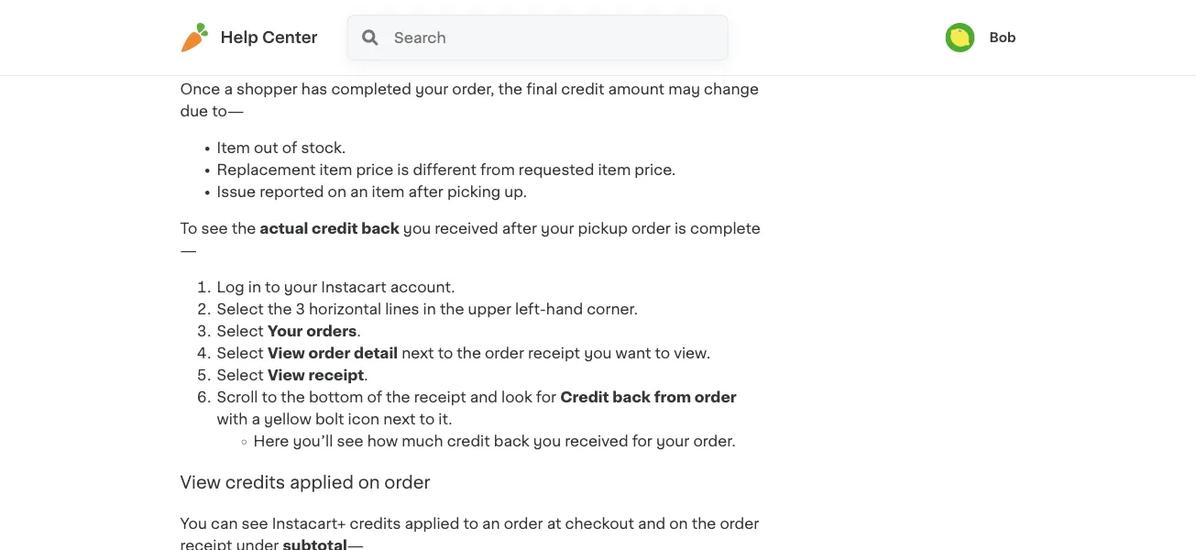 Task type: describe. For each thing, give the bounding box(es) containing it.
icon
[[348, 412, 380, 427]]

if you didn't receive as much credit back as originally expected, your order may have contained items listed within the restrictions above.
[[180, 23, 731, 60]]

hand
[[546, 302, 583, 317]]

to left it.
[[420, 412, 435, 427]]

order down the orders
[[309, 346, 351, 361]]

order inside you received after your pickup order is complete —
[[632, 222, 671, 236]]

the inside you can see instacart+ credits applied to an order at checkout and on the order receipt under
[[692, 516, 717, 531]]

how
[[367, 434, 398, 449]]

out
[[254, 141, 279, 155]]

at
[[547, 516, 562, 531]]

price
[[356, 163, 394, 177]]

have
[[259, 45, 294, 60]]

horizontal
[[309, 302, 382, 317]]

item
[[217, 141, 250, 155]]

item out of stock. replacement item price is different from requested item price. issue reported on an item after picking up.
[[217, 141, 676, 200]]

pickup
[[578, 222, 628, 236]]

applied inside you can see instacart+ credits applied to an order at checkout and on the order receipt under
[[405, 516, 460, 531]]

a inside once a shopper has completed your order, the final credit amount may change due to—
[[224, 82, 233, 97]]

your inside you received after your pickup order is complete —
[[541, 222, 574, 236]]

requested
[[519, 163, 595, 177]]

has
[[302, 82, 328, 97]]

price.
[[635, 163, 676, 177]]

completed
[[331, 82, 412, 97]]

view credits applied on order
[[180, 474, 431, 491]]

receipt up bottom
[[309, 368, 364, 383]]

2 vertical spatial view
[[180, 474, 221, 491]]

items
[[376, 45, 417, 60]]

within
[[465, 45, 509, 60]]

you can see instacart+ credits applied to an order at checkout and on the order receipt under
[[180, 516, 760, 550]]

order down how
[[385, 474, 431, 491]]

to—
[[212, 104, 244, 119]]

bolt
[[315, 412, 344, 427]]

on inside item out of stock. replacement item price is different from requested item price. issue reported on an item after picking up.
[[328, 185, 347, 200]]

help center link
[[180, 23, 318, 52]]

received inside 'log in to your instacart account. select the 3 horizontal lines in the upper left-hand corner. select your orders . select view order detail next to the order receipt you want to view. select view receipt . scroll to the bottom of the receipt and look for credit back from order with a yellow bolt icon next to it. here you'll see how much credit back you received for your order.'
[[565, 434, 629, 449]]

listed
[[421, 45, 461, 60]]

1 vertical spatial .
[[364, 368, 368, 383]]

to right want
[[655, 346, 670, 361]]

replacement
[[217, 163, 316, 177]]

under
[[236, 538, 279, 550]]

1 vertical spatial in
[[423, 302, 436, 317]]

the down upper
[[457, 346, 481, 361]]

after inside item out of stock. replacement item price is different from requested item price. issue reported on an item after picking up.
[[409, 185, 444, 200]]

order.
[[694, 434, 736, 449]]

to see the actual credit back
[[180, 222, 400, 236]]

to inside you can see instacart+ credits applied to an order at checkout and on the order receipt under
[[463, 516, 479, 531]]

0 horizontal spatial see
[[201, 222, 228, 236]]

credit inside 'log in to your instacart account. select the 3 horizontal lines in the upper left-hand corner. select your orders . select view order detail next to the order receipt you want to view. select view receipt . scroll to the bottom of the receipt and look for credit back from order with a yellow bolt icon next to it. here you'll see how much credit back you received for your order.'
[[447, 434, 490, 449]]

credits inside you can see instacart+ credits applied to an order at checkout and on the order receipt under
[[350, 516, 401, 531]]

corner.
[[587, 302, 638, 317]]

your inside once a shopper has completed your order, the final credit amount may change due to—
[[415, 82, 449, 97]]

from inside 'log in to your instacart account. select the 3 horizontal lines in the upper left-hand corner. select your orders . select view order detail next to the order receipt you want to view. select view receipt . scroll to the bottom of the receipt and look for credit back from order with a yellow bolt icon next to it. here you'll see how much credit back you received for your order.'
[[654, 390, 692, 405]]

see inside 'log in to your instacart account. select the 3 horizontal lines in the upper left-hand corner. select your orders . select view order detail next to the order receipt you want to view. select view receipt . scroll to the bottom of the receipt and look for credit back from order with a yellow bolt icon next to it. here you'll see how much credit back you received for your order.'
[[337, 434, 364, 449]]

checkout
[[565, 516, 635, 531]]

back down the look
[[494, 434, 530, 449]]

it.
[[439, 412, 453, 427]]

an inside you can see instacart+ credits applied to an order at checkout and on the order receipt under
[[482, 516, 500, 531]]

and inside 'log in to your instacart account. select the 3 horizontal lines in the upper left-hand corner. select your orders . select view order detail next to the order receipt you want to view. select view receipt . scroll to the bottom of the receipt and look for credit back from order with a yellow bolt icon next to it. here you'll see how much credit back you received for your order.'
[[470, 390, 498, 405]]

3 select from the top
[[217, 346, 264, 361]]

credit inside once a shopper has completed your order, the final credit amount may change due to—
[[562, 82, 605, 97]]

0 vertical spatial .
[[357, 324, 361, 339]]

amount
[[608, 82, 665, 97]]

1 select from the top
[[217, 302, 264, 317]]

your left the order. on the right bottom
[[657, 434, 690, 449]]

instacart image
[[180, 23, 210, 52]]

orders
[[306, 324, 357, 339]]

is inside you received after your pickup order is complete —
[[675, 222, 687, 236]]

the up how
[[386, 390, 411, 405]]

you down credit
[[534, 434, 561, 449]]

order up the order. on the right bottom
[[695, 390, 737, 405]]

picking
[[447, 185, 501, 200]]

2 select from the top
[[217, 324, 264, 339]]

reported
[[260, 185, 324, 200]]

after inside you received after your pickup order is complete —
[[502, 222, 537, 236]]

1 vertical spatial next
[[383, 412, 416, 427]]

bob link
[[946, 23, 1017, 52]]

order down the order. on the right bottom
[[720, 516, 760, 531]]

final
[[527, 82, 558, 97]]

detail
[[354, 346, 398, 361]]

restrictions
[[541, 45, 625, 60]]

the left "3"
[[268, 302, 292, 317]]

didn't
[[272, 23, 315, 38]]

credit right actual
[[312, 222, 358, 236]]

0 vertical spatial next
[[402, 346, 434, 361]]

received inside you received after your pickup order is complete —
[[435, 222, 499, 236]]

may inside once a shopper has completed your order, the final credit amount may change due to—
[[669, 82, 701, 97]]

upper
[[468, 302, 512, 317]]

you inside you received after your pickup order is complete —
[[403, 222, 431, 236]]

yellow
[[264, 412, 312, 427]]

1 vertical spatial view
[[268, 368, 305, 383]]

to
[[180, 222, 198, 236]]

log
[[217, 280, 245, 295]]

from inside item out of stock. replacement item price is different from requested item price. issue reported on an item after picking up.
[[480, 163, 515, 177]]

can
[[211, 516, 238, 531]]

center
[[262, 30, 318, 45]]

a inside 'log in to your instacart account. select the 3 horizontal lines in the upper left-hand corner. select your orders . select view order detail next to the order receipt you want to view. select view receipt . scroll to the bottom of the receipt and look for credit back from order with a yellow bolt icon next to it. here you'll see how much credit back you received for your order.'
[[252, 412, 260, 427]]

receipt inside you can see instacart+ credits applied to an order at checkout and on the order receipt under
[[180, 538, 233, 550]]

order left at
[[504, 516, 543, 531]]

note:
[[180, 23, 223, 38]]

instacart+
[[272, 516, 346, 531]]

stock.
[[301, 141, 346, 155]]

originally
[[550, 23, 617, 38]]

help center
[[221, 30, 318, 45]]

1 horizontal spatial for
[[632, 434, 653, 449]]

0 vertical spatial in
[[248, 280, 261, 295]]

instacart
[[321, 280, 387, 295]]

up.
[[505, 185, 527, 200]]

see inside you can see instacart+ credits applied to an order at checkout and on the order receipt under
[[242, 516, 268, 531]]

much inside if you didn't receive as much credit back as originally expected, your order may have contained items listed within the restrictions above.
[[397, 23, 439, 38]]



Task type: locate. For each thing, give the bounding box(es) containing it.
—
[[180, 244, 197, 258]]

0 vertical spatial applied
[[290, 474, 354, 491]]

after
[[409, 185, 444, 200], [502, 222, 537, 236]]

next right detail
[[402, 346, 434, 361]]

your inside if you didn't receive as much credit back as originally expected, your order may have contained items listed within the restrictions above.
[[698, 23, 731, 38]]

0 horizontal spatial as
[[377, 23, 394, 38]]

much inside 'log in to your instacart account. select the 3 horizontal lines in the upper left-hand corner. select your orders . select view order detail next to the order receipt you want to view. select view receipt . scroll to the bottom of the receipt and look for credit back from order with a yellow bolt icon next to it. here you'll see how much credit back you received for your order.'
[[402, 434, 443, 449]]

1 vertical spatial after
[[502, 222, 537, 236]]

1 horizontal spatial .
[[364, 368, 368, 383]]

1 vertical spatial of
[[367, 390, 382, 405]]

order inside if you didn't receive as much credit back as originally expected, your order may have contained items listed within the restrictions above.
[[180, 45, 220, 60]]

1 horizontal spatial as
[[529, 23, 546, 38]]

receipt down hand
[[528, 346, 581, 361]]

credit down it.
[[447, 434, 490, 449]]

view.
[[674, 346, 711, 361]]

on right the 'checkout'
[[670, 516, 688, 531]]

on inside you can see instacart+ credits applied to an order at checkout and on the order receipt under
[[670, 516, 688, 531]]

an inside item out of stock. replacement item price is different from requested item price. issue reported on an item after picking up.
[[350, 185, 368, 200]]

2 horizontal spatial on
[[670, 516, 688, 531]]

0 vertical spatial of
[[282, 141, 297, 155]]

you'll
[[293, 434, 333, 449]]

expected,
[[620, 23, 694, 38]]

if
[[227, 23, 237, 38]]

for
[[536, 390, 557, 405], [632, 434, 653, 449]]

2 vertical spatial see
[[242, 516, 268, 531]]

0 vertical spatial may
[[223, 45, 255, 60]]

to
[[265, 280, 280, 295], [438, 346, 453, 361], [655, 346, 670, 361], [262, 390, 277, 405], [420, 412, 435, 427], [463, 516, 479, 531]]

of right the out
[[282, 141, 297, 155]]

0 horizontal spatial a
[[224, 82, 233, 97]]

to left at
[[463, 516, 479, 531]]

lines
[[385, 302, 420, 317]]

is left complete
[[675, 222, 687, 236]]

1 vertical spatial much
[[402, 434, 443, 449]]

2 as from the left
[[529, 23, 546, 38]]

0 vertical spatial after
[[409, 185, 444, 200]]

to up it.
[[438, 346, 453, 361]]

1 vertical spatial a
[[252, 412, 260, 427]]

bottom
[[309, 390, 363, 405]]

. down detail
[[364, 368, 368, 383]]

credits
[[225, 474, 285, 491], [350, 516, 401, 531]]

receipt down you
[[180, 538, 233, 550]]

0 horizontal spatial applied
[[290, 474, 354, 491]]

credits right instacart+
[[350, 516, 401, 531]]

see right to
[[201, 222, 228, 236]]

and right the 'checkout'
[[638, 516, 666, 531]]

1 vertical spatial received
[[565, 434, 629, 449]]

as up items
[[377, 23, 394, 38]]

the down account.
[[440, 302, 464, 317]]

1 vertical spatial and
[[638, 516, 666, 531]]

applied
[[290, 474, 354, 491], [405, 516, 460, 531]]

0 horizontal spatial and
[[470, 390, 498, 405]]

contained
[[298, 45, 372, 60]]

the down issue
[[232, 222, 256, 236]]

1 vertical spatial see
[[337, 434, 364, 449]]

back up within
[[490, 23, 525, 38]]

of inside item out of stock. replacement item price is different from requested item price. issue reported on an item after picking up.
[[282, 141, 297, 155]]

the left final on the left of page
[[499, 82, 523, 97]]

much down it.
[[402, 434, 443, 449]]

item down stock. at the top of page
[[320, 163, 352, 177]]

actual
[[260, 222, 308, 236]]

the
[[513, 45, 537, 60], [499, 82, 523, 97], [232, 222, 256, 236], [268, 302, 292, 317], [440, 302, 464, 317], [457, 346, 481, 361], [281, 390, 305, 405], [386, 390, 411, 405], [692, 516, 717, 531]]

is
[[397, 163, 409, 177], [675, 222, 687, 236]]

1 horizontal spatial after
[[502, 222, 537, 236]]

of up icon
[[367, 390, 382, 405]]

0 horizontal spatial item
[[320, 163, 352, 177]]

order right pickup
[[632, 222, 671, 236]]

credit
[[560, 390, 609, 405]]

in down account.
[[423, 302, 436, 317]]

4 select from the top
[[217, 368, 264, 383]]

1 vertical spatial may
[[669, 82, 701, 97]]

order,
[[452, 82, 495, 97]]

of inside 'log in to your instacart account. select the 3 horizontal lines in the upper left-hand corner. select your orders . select view order detail next to the order receipt you want to view. select view receipt . scroll to the bottom of the receipt and look for credit back from order with a yellow bolt icon next to it. here you'll see how much credit back you received for your order.'
[[367, 390, 382, 405]]

of
[[282, 141, 297, 155], [367, 390, 382, 405]]

0 horizontal spatial from
[[480, 163, 515, 177]]

on down how
[[358, 474, 380, 491]]

0 vertical spatial an
[[350, 185, 368, 200]]

0 vertical spatial credits
[[225, 474, 285, 491]]

1 horizontal spatial from
[[654, 390, 692, 405]]

order down note:
[[180, 45, 220, 60]]

back down the price
[[362, 222, 400, 236]]

to up yellow at the bottom of page
[[262, 390, 277, 405]]

a up 'to—'
[[224, 82, 233, 97]]

1 horizontal spatial item
[[372, 185, 405, 200]]

due
[[180, 104, 208, 119]]

may down help
[[223, 45, 255, 60]]

is right the price
[[397, 163, 409, 177]]

you
[[180, 516, 207, 531]]

much up items
[[397, 23, 439, 38]]

order
[[180, 45, 220, 60], [632, 222, 671, 236], [309, 346, 351, 361], [485, 346, 524, 361], [695, 390, 737, 405], [385, 474, 431, 491], [504, 516, 543, 531], [720, 516, 760, 531]]

0 horizontal spatial received
[[435, 222, 499, 236]]

1 horizontal spatial received
[[565, 434, 629, 449]]

you inside if you didn't receive as much credit back as originally expected, your order may have contained items listed within the restrictions above.
[[240, 23, 268, 38]]

above.
[[628, 45, 677, 60]]

left-
[[515, 302, 546, 317]]

item
[[320, 163, 352, 177], [598, 163, 631, 177], [372, 185, 405, 200]]

for left the order. on the right bottom
[[632, 434, 653, 449]]

2 vertical spatial on
[[670, 516, 688, 531]]

and inside you can see instacart+ credits applied to an order at checkout and on the order receipt under
[[638, 516, 666, 531]]

view
[[268, 346, 305, 361], [268, 368, 305, 383], [180, 474, 221, 491]]

user avatar image
[[946, 23, 975, 52]]

different
[[413, 163, 477, 177]]

0 horizontal spatial of
[[282, 141, 297, 155]]

0 vertical spatial much
[[397, 23, 439, 38]]

may left change
[[669, 82, 701, 97]]

receive
[[319, 23, 373, 38]]

1 horizontal spatial on
[[358, 474, 380, 491]]

on right reported
[[328, 185, 347, 200]]

your
[[698, 23, 731, 38], [415, 82, 449, 97], [541, 222, 574, 236], [284, 280, 317, 295], [657, 434, 690, 449]]

0 horizontal spatial credits
[[225, 474, 285, 491]]

much
[[397, 23, 439, 38], [402, 434, 443, 449]]

1 vertical spatial applied
[[405, 516, 460, 531]]

. down horizontal
[[357, 324, 361, 339]]

your up "3"
[[284, 280, 317, 295]]

back
[[490, 23, 525, 38], [362, 222, 400, 236], [613, 390, 651, 405], [494, 434, 530, 449]]

0 vertical spatial from
[[480, 163, 515, 177]]

0 vertical spatial received
[[435, 222, 499, 236]]

select
[[217, 302, 264, 317], [217, 324, 264, 339], [217, 346, 264, 361], [217, 368, 264, 383]]

0 vertical spatial a
[[224, 82, 233, 97]]

the up yellow at the bottom of page
[[281, 390, 305, 405]]

the right within
[[513, 45, 537, 60]]

complete
[[691, 222, 761, 236]]

your left pickup
[[541, 222, 574, 236]]

next
[[402, 346, 434, 361], [383, 412, 416, 427]]

0 horizontal spatial an
[[350, 185, 368, 200]]

once a shopper has completed your order, the final credit amount may change due to—
[[180, 82, 759, 119]]

1 horizontal spatial is
[[675, 222, 687, 236]]

as left the originally
[[529, 23, 546, 38]]

2 horizontal spatial see
[[337, 434, 364, 449]]

1 vertical spatial on
[[358, 474, 380, 491]]

1 vertical spatial for
[[632, 434, 653, 449]]

1 horizontal spatial of
[[367, 390, 382, 405]]

0 vertical spatial view
[[268, 346, 305, 361]]

scroll
[[217, 390, 258, 405]]

to right the log at the left bottom of page
[[265, 280, 280, 295]]

next up how
[[383, 412, 416, 427]]

you
[[240, 23, 268, 38], [403, 222, 431, 236], [584, 346, 612, 361], [534, 434, 561, 449]]

after down up.
[[502, 222, 537, 236]]

back inside if you didn't receive as much credit back as originally expected, your order may have contained items listed within the restrictions above.
[[490, 23, 525, 38]]

an left at
[[482, 516, 500, 531]]

credit up within
[[443, 23, 486, 38]]

you right the if
[[240, 23, 268, 38]]

you left want
[[584, 346, 612, 361]]

1 vertical spatial is
[[675, 222, 687, 236]]

back down want
[[613, 390, 651, 405]]

log in to your instacart account. select the 3 horizontal lines in the upper left-hand corner. select your orders . select view order detail next to the order receipt you want to view. select view receipt . scroll to the bottom of the receipt and look for credit back from order with a yellow bolt icon next to it. here you'll see how much credit back you received for your order.
[[217, 280, 737, 449]]

1 vertical spatial from
[[654, 390, 692, 405]]

change
[[704, 82, 759, 97]]

0 vertical spatial see
[[201, 222, 228, 236]]

you received after your pickup order is complete —
[[180, 222, 761, 258]]

an
[[350, 185, 368, 200], [482, 516, 500, 531]]

0 horizontal spatial is
[[397, 163, 409, 177]]

from
[[480, 163, 515, 177], [654, 390, 692, 405]]

the inside if you didn't receive as much credit back as originally expected, your order may have contained items listed within the restrictions above.
[[513, 45, 537, 60]]

.
[[357, 324, 361, 339], [364, 368, 368, 383]]

account.
[[391, 280, 455, 295]]

2 horizontal spatial item
[[598, 163, 631, 177]]

as
[[377, 23, 394, 38], [529, 23, 546, 38]]

1 horizontal spatial an
[[482, 516, 500, 531]]

your down listed
[[415, 82, 449, 97]]

receipt up it.
[[414, 390, 467, 405]]

the inside once a shopper has completed your order, the final credit amount may change due to—
[[499, 82, 523, 97]]

1 horizontal spatial in
[[423, 302, 436, 317]]

credit inside if you didn't receive as much credit back as originally expected, your order may have contained items listed within the restrictions above.
[[443, 23, 486, 38]]

your
[[268, 324, 303, 339]]

see up the under
[[242, 516, 268, 531]]

1 horizontal spatial and
[[638, 516, 666, 531]]

from up up.
[[480, 163, 515, 177]]

see down icon
[[337, 434, 364, 449]]

after down different on the left top of the page
[[409, 185, 444, 200]]

want
[[616, 346, 651, 361]]

your right expected,
[[698, 23, 731, 38]]

on
[[328, 185, 347, 200], [358, 474, 380, 491], [670, 516, 688, 531]]

item left price.
[[598, 163, 631, 177]]

once
[[180, 82, 220, 97]]

in right the log at the left bottom of page
[[248, 280, 261, 295]]

and left the look
[[470, 390, 498, 405]]

issue
[[217, 185, 256, 200]]

0 vertical spatial on
[[328, 185, 347, 200]]

an down the price
[[350, 185, 368, 200]]

the down the order. on the right bottom
[[692, 516, 717, 531]]

0 horizontal spatial may
[[223, 45, 255, 60]]

from down view.
[[654, 390, 692, 405]]

0 horizontal spatial in
[[248, 280, 261, 295]]

1 horizontal spatial applied
[[405, 516, 460, 531]]

for right the look
[[536, 390, 557, 405]]

see
[[201, 222, 228, 236], [337, 434, 364, 449], [242, 516, 268, 531]]

receipt
[[528, 346, 581, 361], [309, 368, 364, 383], [414, 390, 467, 405], [180, 538, 233, 550]]

you up account.
[[403, 222, 431, 236]]

in
[[248, 280, 261, 295], [423, 302, 436, 317]]

1 horizontal spatial see
[[242, 516, 268, 531]]

1 vertical spatial an
[[482, 516, 500, 531]]

help
[[221, 30, 258, 45]]

is inside item out of stock. replacement item price is different from requested item price. issue reported on an item after picking up.
[[397, 163, 409, 177]]

credit
[[443, 23, 486, 38], [562, 82, 605, 97], [312, 222, 358, 236], [447, 434, 490, 449]]

1 as from the left
[[377, 23, 394, 38]]

0 vertical spatial is
[[397, 163, 409, 177]]

0 horizontal spatial after
[[409, 185, 444, 200]]

1 vertical spatial credits
[[350, 516, 401, 531]]

with
[[217, 412, 248, 427]]

1 horizontal spatial credits
[[350, 516, 401, 531]]

3
[[296, 302, 305, 317]]

0 horizontal spatial on
[[328, 185, 347, 200]]

order up the look
[[485, 346, 524, 361]]

0 horizontal spatial .
[[357, 324, 361, 339]]

look
[[502, 390, 533, 405]]

item down the price
[[372, 185, 405, 200]]

bob
[[990, 31, 1017, 44]]

Search search field
[[393, 16, 728, 60]]

0 vertical spatial and
[[470, 390, 498, 405]]

a right the with
[[252, 412, 260, 427]]

received down picking at left
[[435, 222, 499, 236]]

1 horizontal spatial may
[[669, 82, 701, 97]]

0 vertical spatial for
[[536, 390, 557, 405]]

may inside if you didn't receive as much credit back as originally expected, your order may have contained items listed within the restrictions above.
[[223, 45, 255, 60]]

shopper
[[237, 82, 298, 97]]

here
[[254, 434, 289, 449]]

received down credit
[[565, 434, 629, 449]]

0 horizontal spatial for
[[536, 390, 557, 405]]

credit down restrictions in the top of the page
[[562, 82, 605, 97]]

credits down here
[[225, 474, 285, 491]]

1 horizontal spatial a
[[252, 412, 260, 427]]



Task type: vqa. For each thing, say whether or not it's contained in the screenshot.
Log
yes



